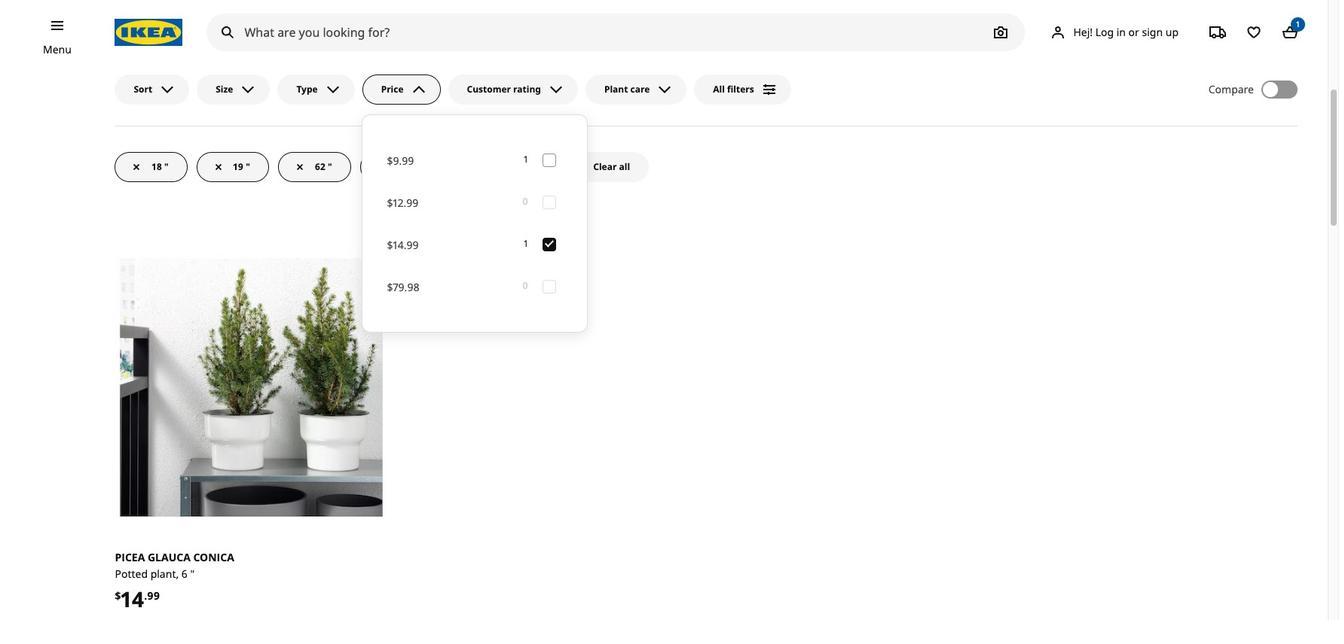 Task type: locate. For each thing, give the bounding box(es) containing it.
18
[[152, 160, 162, 173]]

price
[[381, 83, 404, 96]]

1 products element for $14.99
[[524, 238, 528, 252]]

products element for $12.99
[[523, 195, 528, 210]]

1 vertical spatial products element
[[523, 280, 528, 294]]

1 vertical spatial 1 products element
[[524, 238, 528, 252]]

$9.99
[[387, 154, 414, 168]]

1 vertical spatial $14.99
[[387, 238, 419, 252]]

" inside picea glauca conica potted plant, 6 " $ 14 . 99
[[190, 567, 195, 582]]

potted inside button
[[397, 160, 427, 173]]

or
[[1129, 25, 1139, 39]]

"
[[164, 160, 169, 173], [246, 160, 250, 173], [328, 160, 332, 173], [190, 567, 195, 582]]

" right the 62 on the left top
[[328, 160, 332, 173]]

customer
[[467, 83, 511, 96]]

.
[[144, 589, 147, 603]]

1 link
[[1275, 17, 1305, 47]]

" right 18 in the left top of the page
[[164, 160, 169, 173]]

potted inside picea glauca conica potted plant, 6 " $ 14 . 99
[[115, 567, 148, 582]]

1 horizontal spatial $14.99
[[518, 160, 547, 173]]

clear all button
[[574, 152, 649, 182]]

0 vertical spatial potted
[[397, 160, 427, 173]]

up
[[1166, 25, 1179, 39]]

potted left plant
[[397, 160, 427, 173]]

$14.99 left "clear"
[[518, 160, 547, 173]]

1 vertical spatial 0
[[523, 280, 528, 293]]

$
[[115, 589, 121, 603]]

products element
[[523, 195, 528, 210], [523, 280, 528, 294]]

plant,
[[150, 567, 179, 582]]

menu
[[43, 42, 71, 57]]

0 vertical spatial 1 products element
[[524, 153, 528, 167]]

type button
[[278, 74, 355, 105]]

" inside button
[[164, 160, 169, 173]]

2 1 products element from the top
[[524, 238, 528, 252]]

2 products element from the top
[[523, 280, 528, 294]]

0
[[523, 195, 528, 208], [523, 280, 528, 293]]

99
[[147, 589, 160, 603]]

1 products element
[[524, 153, 528, 167], [524, 238, 528, 252]]

0 for $79.98
[[523, 280, 528, 293]]

None search field
[[207, 14, 1025, 51]]

0 vertical spatial $14.99
[[518, 160, 547, 173]]

" inside button
[[246, 160, 250, 173]]

1 horizontal spatial potted
[[397, 160, 427, 173]]

1 products element from the top
[[523, 195, 528, 210]]

" inside 'button'
[[328, 160, 332, 173]]

potted plant button
[[360, 152, 472, 182]]

hej! log in or sign up link
[[1031, 17, 1197, 47]]

1 1 products element from the top
[[524, 153, 528, 167]]

0 horizontal spatial $14.99
[[387, 238, 419, 252]]

" right 6
[[190, 567, 195, 582]]

product button
[[1198, 23, 1253, 46]]

$12.99
[[387, 196, 418, 210]]

19
[[233, 160, 243, 173]]

care
[[630, 83, 650, 96]]

0 for $12.99
[[523, 195, 528, 208]]

$14.99
[[518, 160, 547, 173], [387, 238, 419, 252]]

0 vertical spatial products element
[[523, 195, 528, 210]]

customer rating
[[467, 83, 541, 96]]

1
[[1296, 19, 1300, 29], [1159, 27, 1163, 40], [524, 153, 528, 166], [524, 238, 528, 250]]

potted plant
[[397, 160, 453, 173]]

$14.99 button
[[481, 152, 565, 182]]

" for 18 "
[[164, 160, 169, 173]]

0 horizontal spatial potted
[[115, 567, 148, 582]]

62 "
[[315, 160, 332, 173]]

" right 19
[[246, 160, 250, 173]]

potted
[[397, 160, 427, 173], [115, 567, 148, 582]]

room
[[1262, 28, 1288, 41]]

2 0 from the top
[[523, 280, 528, 293]]

hej!
[[1073, 25, 1093, 39]]

$14.99 down $12.99
[[387, 238, 419, 252]]

1 0 from the top
[[523, 195, 528, 208]]

potted down picea on the bottom
[[115, 567, 148, 582]]

1 vertical spatial potted
[[115, 567, 148, 582]]

products element for $79.98
[[523, 280, 528, 294]]

filters
[[727, 83, 754, 96]]

size
[[216, 83, 233, 96]]

0 vertical spatial 0
[[523, 195, 528, 208]]

glauca
[[148, 551, 191, 565]]



Task type: describe. For each thing, give the bounding box(es) containing it.
1 products element for $9.99
[[524, 153, 528, 167]]

picea glauca conica potted plant, 6 " $ 14 . 99
[[115, 551, 234, 614]]

all filters
[[713, 83, 754, 96]]

conica
[[193, 551, 234, 565]]

all filters button
[[694, 74, 791, 105]]

price button
[[362, 74, 440, 105]]

19 " button
[[196, 152, 269, 182]]

14
[[121, 586, 144, 614]]

hej! log in or sign up
[[1073, 25, 1179, 39]]

items
[[1165, 27, 1189, 40]]

room button
[[1252, 23, 1298, 46]]

62
[[315, 160, 325, 173]]

62 " button
[[278, 152, 351, 182]]

size button
[[197, 74, 270, 105]]

all
[[713, 83, 725, 96]]

6
[[181, 567, 188, 582]]

" for 19 "
[[246, 160, 250, 173]]

in
[[1117, 25, 1126, 39]]

picea
[[115, 551, 145, 565]]

sort button
[[115, 74, 189, 105]]

plant care
[[604, 83, 650, 96]]

customer rating button
[[448, 74, 578, 105]]

sign
[[1142, 25, 1163, 39]]

$79.98
[[387, 280, 419, 295]]

Search by product text field
[[207, 14, 1025, 51]]

$14.99 inside button
[[518, 160, 547, 173]]

18 " button
[[115, 152, 187, 182]]

plant
[[604, 83, 628, 96]]

19 "
[[233, 160, 250, 173]]

rating
[[513, 83, 541, 96]]

menu button
[[43, 41, 71, 58]]

clear
[[593, 160, 617, 173]]

all
[[619, 160, 630, 173]]

" for 62 "
[[328, 160, 332, 173]]

plant
[[429, 160, 453, 173]]

1 items
[[1159, 27, 1189, 40]]

sort
[[134, 83, 152, 96]]

product element
[[1198, 23, 1298, 46]]

18 "
[[152, 160, 169, 173]]

clear all
[[593, 160, 630, 173]]

product
[[1208, 28, 1243, 41]]

type
[[296, 83, 318, 96]]

ikea logotype, go to start page image
[[115, 19, 183, 46]]

log
[[1095, 25, 1114, 39]]

compare
[[1209, 82, 1254, 96]]

plant care button
[[585, 74, 687, 105]]



Task type: vqa. For each thing, say whether or not it's contained in the screenshot.
Find your local store
no



